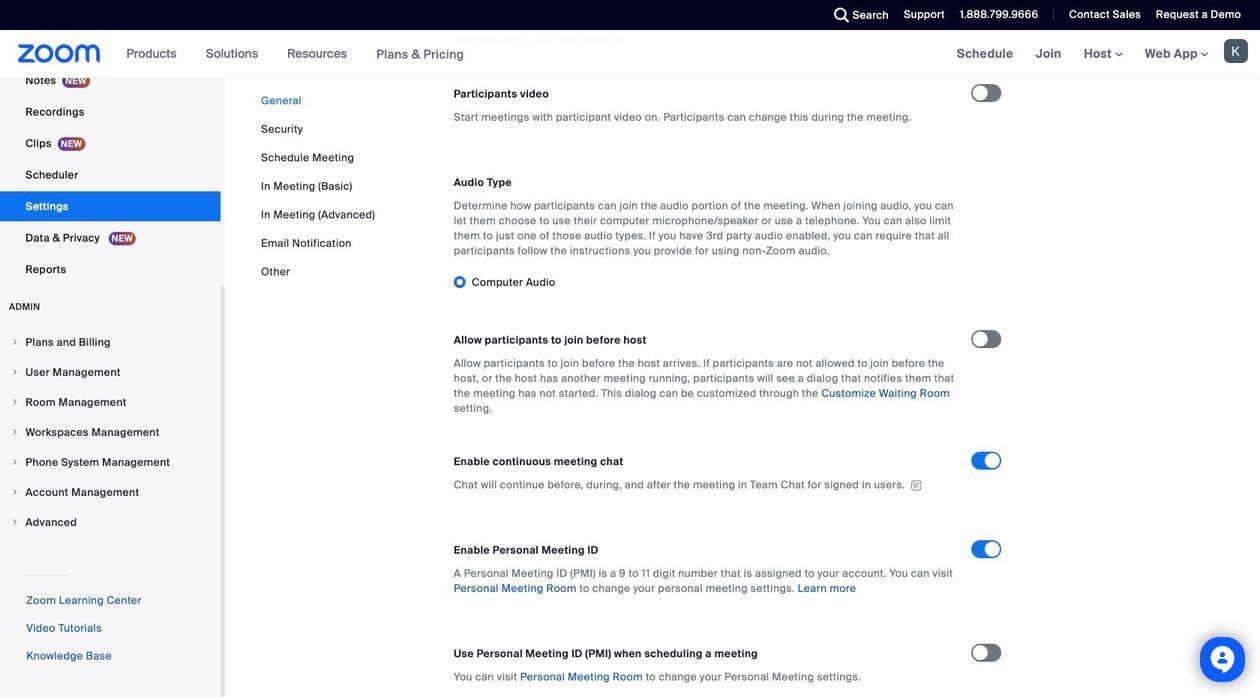 Task type: locate. For each thing, give the bounding box(es) containing it.
6 menu item from the top
[[0, 478, 221, 506]]

3 right image from the top
[[11, 488, 20, 497]]

0 vertical spatial right image
[[11, 338, 20, 347]]

admin menu menu
[[0, 328, 221, 538]]

right image
[[11, 398, 20, 407], [11, 458, 20, 467], [11, 488, 20, 497], [11, 518, 20, 527]]

2 menu item from the top
[[0, 358, 221, 386]]

1 vertical spatial right image
[[11, 368, 20, 377]]

2 right image from the top
[[11, 458, 20, 467]]

menu item
[[0, 328, 221, 356], [0, 358, 221, 386], [0, 388, 221, 416], [0, 418, 221, 446], [0, 448, 221, 476], [0, 478, 221, 506], [0, 508, 221, 536]]

menu bar
[[261, 93, 375, 279]]

4 menu item from the top
[[0, 418, 221, 446]]

zoom logo image
[[18, 44, 100, 63]]

banner
[[0, 30, 1260, 79]]

right image
[[11, 338, 20, 347], [11, 368, 20, 377], [11, 428, 20, 437]]

2 vertical spatial right image
[[11, 428, 20, 437]]

meetings navigation
[[946, 30, 1260, 79]]

7 menu item from the top
[[0, 508, 221, 536]]

profile picture image
[[1224, 39, 1248, 63]]

2 right image from the top
[[11, 368, 20, 377]]



Task type: describe. For each thing, give the bounding box(es) containing it.
1 menu item from the top
[[0, 328, 221, 356]]

personal menu menu
[[0, 0, 221, 286]]

1 right image from the top
[[11, 338, 20, 347]]

5 menu item from the top
[[0, 448, 221, 476]]

product information navigation
[[115, 30, 476, 79]]

1 right image from the top
[[11, 398, 20, 407]]

3 menu item from the top
[[0, 388, 221, 416]]

4 right image from the top
[[11, 518, 20, 527]]

3 right image from the top
[[11, 428, 20, 437]]



Task type: vqa. For each thing, say whether or not it's contained in the screenshot.
the rightmost a
no



